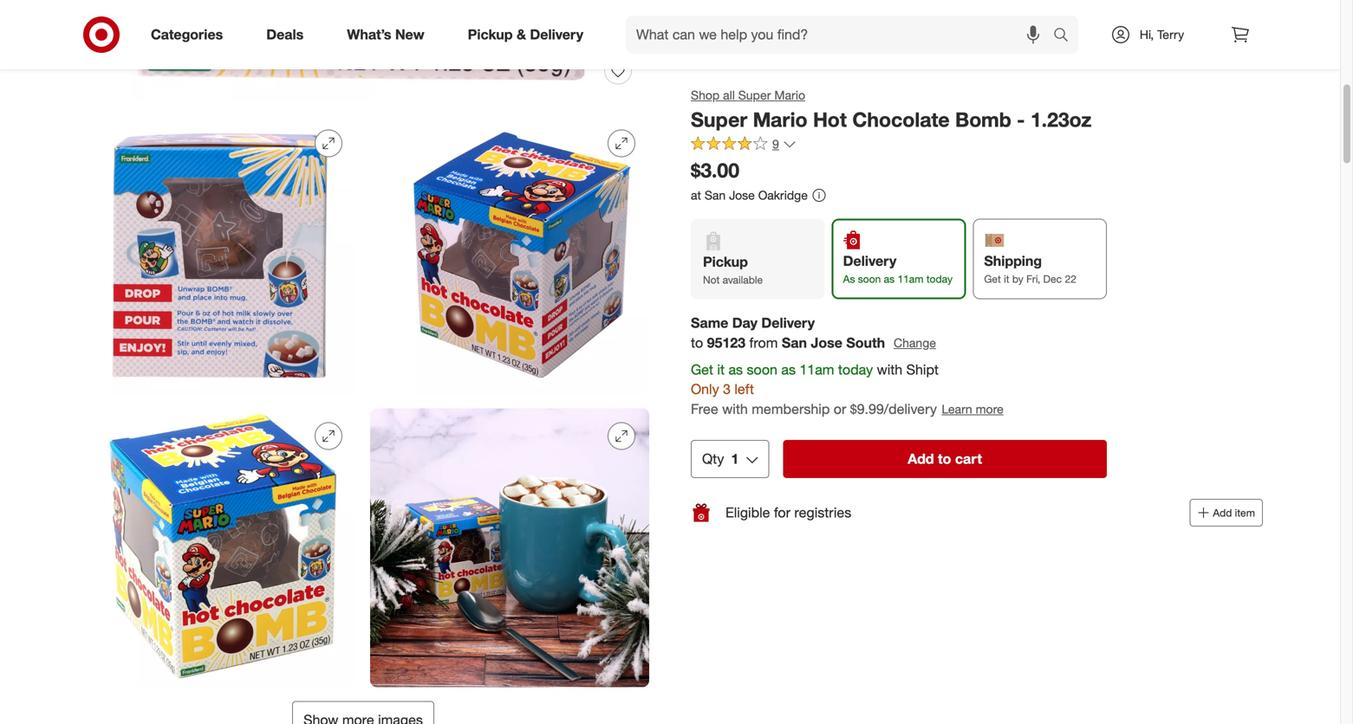 Task type: locate. For each thing, give the bounding box(es) containing it.
as right as
[[884, 273, 895, 286]]

it left by
[[1004, 273, 1010, 286]]

as down to 95123 from san jose south
[[781, 361, 796, 378]]

shop
[[691, 88, 720, 103]]

new
[[395, 26, 424, 43]]

learn
[[942, 402, 972, 417]]

delivery as soon as 11am today
[[843, 253, 953, 286]]

0 vertical spatial to
[[691, 335, 703, 351]]

super right all
[[738, 88, 771, 103]]

to left cart
[[938, 451, 951, 468]]

1 vertical spatial mario
[[753, 107, 808, 132]]

0 horizontal spatial delivery
[[530, 26, 583, 43]]

1 horizontal spatial as
[[781, 361, 796, 378]]

pickup left &
[[468, 26, 513, 43]]

2 vertical spatial delivery
[[761, 315, 815, 332]]

super mario hot chocolate bomb - 1.23oz, 1 of 6 image
[[77, 0, 649, 102]]

1 vertical spatial delivery
[[843, 253, 897, 270]]

0 vertical spatial 11am
[[898, 273, 924, 286]]

0 horizontal spatial add
[[908, 451, 934, 468]]

1 vertical spatial 11am
[[800, 361, 834, 378]]

1 horizontal spatial it
[[1004, 273, 1010, 286]]

at san jose oakridge
[[691, 188, 808, 203]]

jose left south
[[811, 335, 843, 351]]

jose down $3.00
[[729, 188, 755, 203]]

pickup for not
[[703, 254, 748, 270]]

san right from
[[782, 335, 807, 351]]

delivery right &
[[530, 26, 583, 43]]

add for add item
[[1213, 507, 1232, 520]]

terry
[[1157, 27, 1184, 42]]

soon up left
[[747, 361, 778, 378]]

&
[[517, 26, 526, 43]]

1 horizontal spatial add
[[1213, 507, 1232, 520]]

2 horizontal spatial as
[[884, 273, 895, 286]]

1 horizontal spatial today
[[927, 273, 953, 286]]

0 horizontal spatial 11am
[[800, 361, 834, 378]]

11am down to 95123 from san jose south
[[800, 361, 834, 378]]

1 vertical spatial it
[[717, 361, 725, 378]]

free
[[691, 401, 718, 418]]

super down all
[[691, 107, 747, 132]]

with
[[877, 361, 903, 378], [722, 401, 748, 418]]

1 horizontal spatial 11am
[[898, 273, 924, 286]]

0 vertical spatial get
[[984, 273, 1001, 286]]

add inside button
[[1213, 507, 1232, 520]]

qty 1
[[702, 451, 739, 468]]

0 vertical spatial pickup
[[468, 26, 513, 43]]

0 vertical spatial soon
[[858, 273, 881, 286]]

cart
[[955, 451, 982, 468]]

2 horizontal spatial delivery
[[843, 253, 897, 270]]

it
[[1004, 273, 1010, 286], [717, 361, 725, 378]]

0 vertical spatial with
[[877, 361, 903, 378]]

to
[[691, 335, 703, 351], [938, 451, 951, 468]]

add to cart button
[[783, 440, 1107, 478]]

0 horizontal spatial soon
[[747, 361, 778, 378]]

categories
[[151, 26, 223, 43]]

pickup up not
[[703, 254, 748, 270]]

1 vertical spatial pickup
[[703, 254, 748, 270]]

0 vertical spatial delivery
[[530, 26, 583, 43]]

today
[[927, 273, 953, 286], [838, 361, 873, 378]]

add inside "button"
[[908, 451, 934, 468]]

all
[[723, 88, 735, 103]]

jose
[[729, 188, 755, 203], [811, 335, 843, 351]]

0 horizontal spatial to
[[691, 335, 703, 351]]

get left by
[[984, 273, 1001, 286]]

1 vertical spatial today
[[838, 361, 873, 378]]

1
[[731, 451, 739, 468]]

with left shipt on the right
[[877, 361, 903, 378]]

0 vertical spatial it
[[1004, 273, 1010, 286]]

delivery up to 95123 from san jose south
[[761, 315, 815, 332]]

1 horizontal spatial pickup
[[703, 254, 748, 270]]

delivery for same day delivery
[[761, 315, 815, 332]]

add left cart
[[908, 451, 934, 468]]

1 vertical spatial jose
[[811, 335, 843, 351]]

11am right as
[[898, 273, 924, 286]]

0 vertical spatial mario
[[774, 88, 805, 103]]

hi,
[[1140, 27, 1154, 42]]

san right "at"
[[705, 188, 726, 203]]

san
[[705, 188, 726, 203], [782, 335, 807, 351]]

learn more button
[[941, 400, 1005, 419]]

today up change
[[927, 273, 953, 286]]

1 vertical spatial get
[[691, 361, 713, 378]]

0 vertical spatial super
[[738, 88, 771, 103]]

soon inside get it as soon as 11am today with shipt only 3 left free with membership or $9.99/delivery learn more
[[747, 361, 778, 378]]

soon
[[858, 273, 881, 286], [747, 361, 778, 378]]

1 vertical spatial add
[[1213, 507, 1232, 520]]

0 vertical spatial add
[[908, 451, 934, 468]]

0 vertical spatial today
[[927, 273, 953, 286]]

$3.00
[[691, 158, 739, 183]]

item
[[1235, 507, 1255, 520]]

to down same
[[691, 335, 703, 351]]

1 vertical spatial soon
[[747, 361, 778, 378]]

add item
[[1213, 507, 1255, 520]]

1 horizontal spatial with
[[877, 361, 903, 378]]

0 horizontal spatial get
[[691, 361, 713, 378]]

1 horizontal spatial soon
[[858, 273, 881, 286]]

-
[[1017, 107, 1025, 132]]

0 vertical spatial san
[[705, 188, 726, 203]]

add left "item"
[[1213, 507, 1232, 520]]

as
[[884, 273, 895, 286], [729, 361, 743, 378], [781, 361, 796, 378]]

soon right as
[[858, 273, 881, 286]]

it inside get it as soon as 11am today with shipt only 3 left free with membership or $9.99/delivery learn more
[[717, 361, 725, 378]]

delivery up as
[[843, 253, 897, 270]]

1 vertical spatial with
[[722, 401, 748, 418]]

1 horizontal spatial get
[[984, 273, 1001, 286]]

0 horizontal spatial pickup
[[468, 26, 513, 43]]

1 vertical spatial to
[[938, 451, 951, 468]]

1 horizontal spatial delivery
[[761, 315, 815, 332]]

pickup inside pickup not available
[[703, 254, 748, 270]]

pickup
[[468, 26, 513, 43], [703, 254, 748, 270]]

0 horizontal spatial today
[[838, 361, 873, 378]]

1 horizontal spatial san
[[782, 335, 807, 351]]

get it as soon as 11am today with shipt only 3 left free with membership or $9.99/delivery learn more
[[691, 361, 1004, 418]]

qty
[[702, 451, 724, 468]]

get up only
[[691, 361, 713, 378]]

get inside shipping get it by fri, dec 22
[[984, 273, 1001, 286]]

11am inside delivery as soon as 11am today
[[898, 273, 924, 286]]

mario
[[774, 88, 805, 103], [753, 107, 808, 132]]

shipping get it by fri, dec 22
[[984, 253, 1076, 286]]

delivery
[[530, 26, 583, 43], [843, 253, 897, 270], [761, 315, 815, 332]]

categories link
[[136, 16, 245, 54]]

0 horizontal spatial jose
[[729, 188, 755, 203]]

11am
[[898, 273, 924, 286], [800, 361, 834, 378]]

today inside get it as soon as 11am today with shipt only 3 left free with membership or $9.99/delivery learn more
[[838, 361, 873, 378]]

0 horizontal spatial with
[[722, 401, 748, 418]]

what's new link
[[332, 16, 446, 54]]

it up 3
[[717, 361, 725, 378]]

What can we help you find? suggestions appear below search field
[[626, 16, 1058, 54]]

1 horizontal spatial to
[[938, 451, 951, 468]]

search
[[1045, 28, 1087, 45]]

0 horizontal spatial it
[[717, 361, 725, 378]]

fri,
[[1026, 273, 1040, 286]]

add item button
[[1190, 499, 1263, 527]]

it inside shipping get it by fri, dec 22
[[1004, 273, 1010, 286]]

add
[[908, 451, 934, 468], [1213, 507, 1232, 520]]

today down south
[[838, 361, 873, 378]]

get
[[984, 273, 1001, 286], [691, 361, 713, 378]]

or
[[834, 401, 846, 418]]

super
[[738, 88, 771, 103], [691, 107, 747, 132]]

as up left
[[729, 361, 743, 378]]

with down 3
[[722, 401, 748, 418]]



Task type: vqa. For each thing, say whether or not it's contained in the screenshot.
THE ULTRA related to Kleenex
no



Task type: describe. For each thing, give the bounding box(es) containing it.
to 95123 from san jose south
[[691, 335, 885, 351]]

shop all super mario super mario hot chocolate bomb - 1.23oz
[[691, 88, 1092, 132]]

pickup & delivery link
[[453, 16, 605, 54]]

delivery inside delivery as soon as 11am today
[[843, 253, 897, 270]]

same
[[691, 315, 728, 332]]

what's new
[[347, 26, 424, 43]]

south
[[846, 335, 885, 351]]

11am inside get it as soon as 11am today with shipt only 3 left free with membership or $9.99/delivery learn more
[[800, 361, 834, 378]]

available
[[723, 273, 763, 286]]

bomb
[[955, 107, 1011, 132]]

super mario hot chocolate bomb - 1.23oz, 2 of 6 image
[[77, 116, 356, 395]]

eligible for registries
[[726, 504, 851, 521]]

shipt
[[906, 361, 939, 378]]

get inside get it as soon as 11am today with shipt only 3 left free with membership or $9.99/delivery learn more
[[691, 361, 713, 378]]

today inside delivery as soon as 11am today
[[927, 273, 953, 286]]

9 link
[[691, 136, 796, 156]]

eligible
[[726, 504, 770, 521]]

3
[[723, 381, 731, 398]]

22
[[1065, 273, 1076, 286]]

add to cart
[[908, 451, 982, 468]]

oakridge
[[758, 188, 808, 203]]

membership
[[752, 401, 830, 418]]

1 vertical spatial san
[[782, 335, 807, 351]]

pickup & delivery
[[468, 26, 583, 43]]

registries
[[794, 504, 851, 521]]

only
[[691, 381, 719, 398]]

same day delivery
[[691, 315, 815, 332]]

chocolate
[[852, 107, 950, 132]]

95123
[[707, 335, 746, 351]]

1.23oz
[[1031, 107, 1092, 132]]

delivery for pickup & delivery
[[530, 26, 583, 43]]

left
[[735, 381, 754, 398]]

hi, terry
[[1140, 27, 1184, 42]]

for
[[774, 504, 791, 521]]

hot
[[813, 107, 847, 132]]

shipping
[[984, 253, 1042, 270]]

as inside delivery as soon as 11am today
[[884, 273, 895, 286]]

deals link
[[252, 16, 325, 54]]

1 horizontal spatial jose
[[811, 335, 843, 351]]

0 vertical spatial jose
[[729, 188, 755, 203]]

as
[[843, 273, 855, 286]]

add for add to cart
[[908, 451, 934, 468]]

more
[[976, 402, 1004, 417]]

day
[[732, 315, 758, 332]]

super mario hot chocolate bomb - 1.23oz, 4 of 6 image
[[77, 409, 356, 688]]

from
[[749, 335, 778, 351]]

1 vertical spatial super
[[691, 107, 747, 132]]

$9.99/delivery
[[850, 401, 937, 418]]

what's
[[347, 26, 391, 43]]

at
[[691, 188, 701, 203]]

soon inside delivery as soon as 11am today
[[858, 273, 881, 286]]

0 horizontal spatial san
[[705, 188, 726, 203]]

pickup not available
[[703, 254, 763, 286]]

pickup for &
[[468, 26, 513, 43]]

9
[[772, 137, 779, 152]]

by
[[1012, 273, 1024, 286]]

0 horizontal spatial as
[[729, 361, 743, 378]]

to inside "button"
[[938, 451, 951, 468]]

not
[[703, 273, 720, 286]]

change button
[[893, 333, 937, 353]]

change
[[894, 335, 936, 351]]

dec
[[1043, 273, 1062, 286]]

super mario hot chocolate bomb - 1.23oz, 5 of 6 image
[[370, 409, 649, 688]]

deals
[[266, 26, 304, 43]]

search button
[[1045, 16, 1087, 57]]

super mario hot chocolate bomb - 1.23oz, 3 of 6 image
[[370, 116, 649, 395]]



